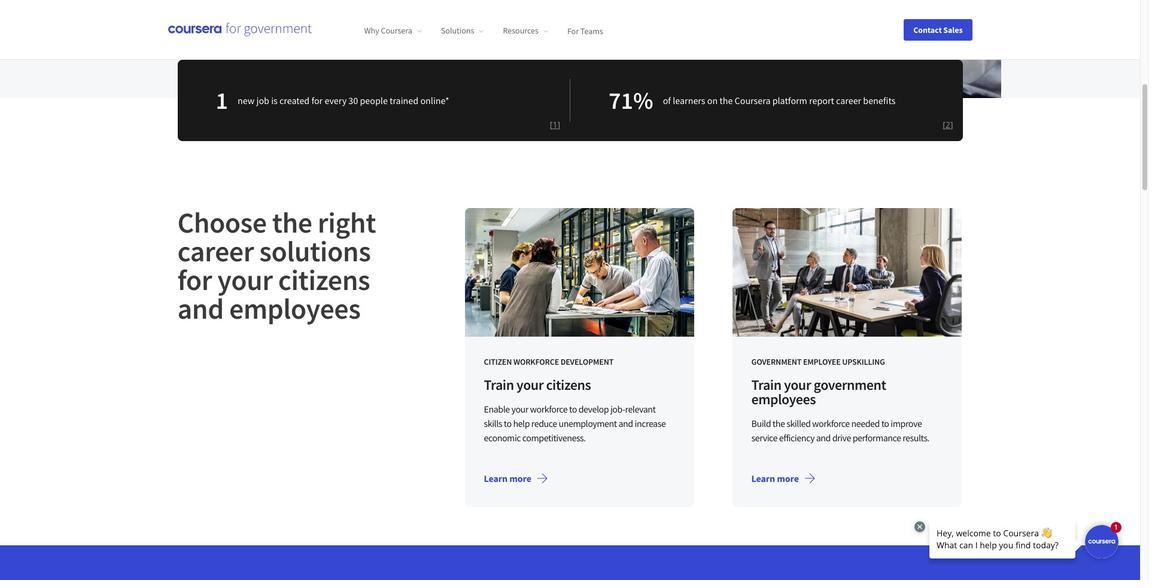 Task type: describe. For each thing, give the bounding box(es) containing it.
train your public employees image
[[732, 208, 962, 337]]

needed
[[852, 418, 880, 430]]

and inside enable your workforce to develop job-relevant skills to help reduce unemployment and increase economic competitiveness.
[[619, 418, 633, 430]]

[ for 71%
[[943, 119, 946, 130]]

unemployment
[[559, 418, 617, 430]]

contact
[[914, 24, 942, 35]]

help
[[513, 418, 530, 430]]

0 vertical spatial coursera
[[381, 25, 412, 36]]

is
[[271, 94, 278, 106]]

resources
[[503, 25, 539, 36]]

coursera for government image
[[168, 23, 312, 37]]

[ 2 ]
[[943, 119, 953, 130]]

created
[[280, 94, 310, 106]]

every
[[325, 94, 347, 106]]

1 vertical spatial 1
[[553, 119, 558, 130]]

efficiency
[[779, 432, 815, 444]]

for teams link
[[567, 25, 603, 36]]

citizen workforce development
[[484, 357, 614, 368]]

choose
[[177, 205, 267, 241]]

learn for train your citizens
[[484, 473, 508, 485]]

benefits
[[863, 94, 896, 106]]

0 horizontal spatial to
[[504, 418, 512, 430]]

learn for train your government employees
[[752, 473, 775, 485]]

train for train your citizens
[[484, 376, 514, 395]]

competitiveness.
[[523, 432, 586, 444]]

government employee upskilling
[[752, 357, 885, 368]]

learn more link for train your citizens
[[474, 465, 558, 493]]

on
[[707, 94, 718, 106]]

train your citizens image
[[465, 208, 694, 337]]

and inside build the skilled workforce  needed to improve service efficiency and drive performance results.
[[816, 432, 831, 444]]

1 horizontal spatial to
[[569, 404, 577, 416]]

build the skilled workforce  needed to improve service efficiency and drive performance results.
[[752, 418, 930, 444]]

new
[[238, 94, 255, 106]]

citizens inside choose the right career solutions for your citizens and employees
[[278, 262, 370, 298]]

for inside choose the right career solutions for your citizens and employees
[[177, 262, 212, 298]]

of learners on the coursera platform report career benefits
[[663, 94, 896, 106]]

build
[[752, 418, 771, 430]]

2
[[946, 119, 951, 130]]

trained
[[390, 94, 419, 106]]

] for 1
[[558, 119, 560, 130]]

results.
[[903, 432, 930, 444]]

[ for 1
[[550, 119, 553, 130]]

to inside build the skilled workforce  needed to improve service efficiency and drive performance results.
[[882, 418, 889, 430]]

upskilling
[[842, 357, 885, 368]]

online*
[[420, 94, 449, 106]]

right
[[318, 205, 376, 241]]

the for build the skilled workforce  needed to improve service efficiency and drive performance results.
[[773, 418, 785, 430]]

30
[[349, 94, 358, 106]]

train for train your government employees
[[752, 376, 782, 395]]

platform
[[773, 94, 807, 106]]

your for train your government employees
[[784, 376, 811, 395]]

report
[[809, 94, 834, 106]]

learn more link for train your government employees
[[742, 465, 825, 493]]

workforce inside build the skilled workforce  needed to improve service efficiency and drive performance results.
[[812, 418, 850, 430]]

train your government employees
[[752, 376, 886, 409]]

1 vertical spatial citizens
[[546, 376, 591, 395]]

employee
[[803, 357, 841, 368]]

learn more for train your citizens
[[484, 473, 532, 485]]

why
[[364, 25, 379, 36]]



Task type: vqa. For each thing, say whether or not it's contained in the screenshot.
curriculum,
no



Task type: locate. For each thing, give the bounding box(es) containing it.
learn down service
[[752, 473, 775, 485]]

why coursera link
[[364, 25, 422, 36]]

contact sales
[[914, 24, 963, 35]]

your inside enable your workforce to develop job-relevant skills to help reduce unemployment and increase economic competitiveness.
[[511, 404, 528, 416]]

learn more
[[484, 473, 532, 485], [752, 473, 799, 485]]

to up performance
[[882, 418, 889, 430]]

the right build
[[773, 418, 785, 430]]

2 learn more link from the left
[[742, 465, 825, 493]]

train your citizens
[[484, 376, 591, 395]]

to up unemployment
[[569, 404, 577, 416]]

0 horizontal spatial learn more
[[484, 473, 532, 485]]

1 horizontal spatial coursera
[[735, 94, 771, 106]]

0 vertical spatial citizens
[[278, 262, 370, 298]]

0 vertical spatial workforce
[[530, 404, 568, 416]]

1 learn from the left
[[484, 473, 508, 485]]

develop
[[579, 404, 609, 416]]

teams
[[581, 25, 603, 36]]

0 horizontal spatial workforce
[[530, 404, 568, 416]]

1 ] from the left
[[558, 119, 560, 130]]

0 vertical spatial career
[[836, 94, 861, 106]]

1 vertical spatial the
[[272, 205, 312, 241]]

0 horizontal spatial 1
[[216, 86, 228, 116]]

0 vertical spatial employees
[[229, 291, 361, 327]]

71%
[[609, 86, 653, 116]]

performance
[[853, 432, 901, 444]]

2 horizontal spatial and
[[816, 432, 831, 444]]

workforce
[[530, 404, 568, 416], [812, 418, 850, 430]]

coursera right why
[[381, 25, 412, 36]]

2 more from the left
[[777, 473, 799, 485]]

learn
[[484, 473, 508, 485], [752, 473, 775, 485]]

career
[[836, 94, 861, 106], [177, 233, 254, 269]]

the for choose the right career solutions for your citizens and employees
[[272, 205, 312, 241]]

1 vertical spatial and
[[619, 418, 633, 430]]

[
[[550, 119, 553, 130], [943, 119, 946, 130]]

your inside choose the right career solutions for your citizens and employees
[[217, 262, 273, 298]]

of
[[663, 94, 671, 106]]

government
[[752, 357, 802, 368]]

your for enable your workforce to develop job-relevant skills to help reduce unemployment and increase economic competitiveness.
[[511, 404, 528, 416]]

coursera
[[381, 25, 412, 36], [735, 94, 771, 106]]

employees
[[229, 291, 361, 327], [752, 391, 816, 409]]

more for train your citizens
[[510, 473, 532, 485]]

0 vertical spatial 1
[[216, 86, 228, 116]]

learn more link
[[474, 465, 558, 493], [742, 465, 825, 493]]

skilled
[[787, 418, 811, 430]]

1 horizontal spatial the
[[720, 94, 733, 106]]

more down efficiency
[[777, 473, 799, 485]]

0 horizontal spatial for
[[177, 262, 212, 298]]

1 horizontal spatial employees
[[752, 391, 816, 409]]

1 horizontal spatial and
[[619, 418, 633, 430]]

train down citizen
[[484, 376, 514, 395]]

career inside choose the right career solutions for your citizens and employees
[[177, 233, 254, 269]]

1 learn more link from the left
[[474, 465, 558, 493]]

0 horizontal spatial [
[[550, 119, 553, 130]]

2 horizontal spatial to
[[882, 418, 889, 430]]

coursera left platform at right top
[[735, 94, 771, 106]]

train
[[484, 376, 514, 395], [752, 376, 782, 395]]

0 horizontal spatial career
[[177, 233, 254, 269]]

learn more for train your government employees
[[752, 473, 799, 485]]

train down the government
[[752, 376, 782, 395]]

0 vertical spatial for
[[312, 94, 323, 106]]

] for 71%
[[951, 119, 953, 130]]

1 vertical spatial for
[[177, 262, 212, 298]]

the inside build the skilled workforce  needed to improve service efficiency and drive performance results.
[[773, 418, 785, 430]]

0 vertical spatial and
[[177, 291, 224, 327]]

1 [ from the left
[[550, 119, 553, 130]]

learn more down service
[[752, 473, 799, 485]]

more for train your government employees
[[777, 473, 799, 485]]

1 vertical spatial workforce
[[812, 418, 850, 430]]

learn more link down efficiency
[[742, 465, 825, 493]]

solutions link
[[441, 25, 484, 36]]

and inside choose the right career solutions for your citizens and employees
[[177, 291, 224, 327]]

0 horizontal spatial more
[[510, 473, 532, 485]]

learners
[[673, 94, 705, 106]]

2 ] from the left
[[951, 119, 953, 130]]

the
[[720, 94, 733, 106], [272, 205, 312, 241], [773, 418, 785, 430]]

2 [ from the left
[[943, 119, 946, 130]]

choose the right career solutions for your citizens and employees
[[177, 205, 376, 327]]

1 vertical spatial employees
[[752, 391, 816, 409]]

0 vertical spatial the
[[720, 94, 733, 106]]

1 train from the left
[[484, 376, 514, 395]]

employees inside train your government employees
[[752, 391, 816, 409]]

people
[[360, 94, 388, 106]]

sales
[[944, 24, 963, 35]]

2 learn from the left
[[752, 473, 775, 485]]

1 horizontal spatial citizens
[[546, 376, 591, 395]]

enable your workforce to develop job-relevant skills to help reduce unemployment and increase economic competitiveness.
[[484, 404, 666, 444]]

for teams
[[567, 25, 603, 36]]

the left right
[[272, 205, 312, 241]]

solutions
[[441, 25, 474, 36]]

1 learn more from the left
[[484, 473, 532, 485]]

0 horizontal spatial employees
[[229, 291, 361, 327]]

new job is created for every 30 people trained online*
[[238, 94, 449, 106]]

[ 1 ]
[[550, 119, 560, 130]]

for
[[567, 25, 579, 36]]

employees inside choose the right career solutions for your citizens and employees
[[229, 291, 361, 327]]

0 horizontal spatial train
[[484, 376, 514, 395]]

job
[[256, 94, 269, 106]]

development
[[561, 357, 614, 368]]

contact sales button
[[904, 19, 972, 40]]

1 horizontal spatial [
[[943, 119, 946, 130]]

learn more link down economic
[[474, 465, 558, 493]]

train inside train your government employees
[[752, 376, 782, 395]]

2 vertical spatial and
[[816, 432, 831, 444]]

1 vertical spatial coursera
[[735, 94, 771, 106]]

0 horizontal spatial coursera
[[381, 25, 412, 36]]

for
[[312, 94, 323, 106], [177, 262, 212, 298]]

more
[[510, 473, 532, 485], [777, 473, 799, 485]]

your inside train your government employees
[[784, 376, 811, 395]]

more down economic
[[510, 473, 532, 485]]

2 vertical spatial the
[[773, 418, 785, 430]]

your for train your citizens
[[517, 376, 544, 395]]

service
[[752, 432, 778, 444]]

workforce up reduce
[[530, 404, 568, 416]]

1 horizontal spatial career
[[836, 94, 861, 106]]

citizens
[[278, 262, 370, 298], [546, 376, 591, 395]]

drive
[[832, 432, 851, 444]]

1 horizontal spatial learn more link
[[742, 465, 825, 493]]

relevant
[[625, 404, 656, 416]]

2 horizontal spatial the
[[773, 418, 785, 430]]

2 train from the left
[[752, 376, 782, 395]]

0 horizontal spatial citizens
[[278, 262, 370, 298]]

1 horizontal spatial ]
[[951, 119, 953, 130]]

improve
[[891, 418, 922, 430]]

0 horizontal spatial the
[[272, 205, 312, 241]]

1 horizontal spatial workforce
[[812, 418, 850, 430]]

learn down economic
[[484, 473, 508, 485]]

1 horizontal spatial learn more
[[752, 473, 799, 485]]

]
[[558, 119, 560, 130], [951, 119, 953, 130]]

learn more down economic
[[484, 473, 532, 485]]

citizen
[[484, 357, 512, 368]]

your
[[217, 262, 273, 298], [517, 376, 544, 395], [784, 376, 811, 395], [511, 404, 528, 416]]

workforce up the drive
[[812, 418, 850, 430]]

government
[[814, 376, 886, 395]]

to
[[569, 404, 577, 416], [504, 418, 512, 430], [882, 418, 889, 430]]

economic
[[484, 432, 521, 444]]

enable
[[484, 404, 510, 416]]

why coursera
[[364, 25, 412, 36]]

1 horizontal spatial learn
[[752, 473, 775, 485]]

reduce
[[531, 418, 557, 430]]

workforce inside enable your workforce to develop job-relevant skills to help reduce unemployment and increase economic competitiveness.
[[530, 404, 568, 416]]

1 vertical spatial career
[[177, 233, 254, 269]]

resources link
[[503, 25, 548, 36]]

1
[[216, 86, 228, 116], [553, 119, 558, 130]]

0 horizontal spatial ]
[[558, 119, 560, 130]]

solutions
[[259, 233, 371, 269]]

the right on
[[720, 94, 733, 106]]

0 horizontal spatial and
[[177, 291, 224, 327]]

the inside choose the right career solutions for your citizens and employees
[[272, 205, 312, 241]]

and
[[177, 291, 224, 327], [619, 418, 633, 430], [816, 432, 831, 444]]

job-
[[611, 404, 625, 416]]

2 learn more from the left
[[752, 473, 799, 485]]

1 horizontal spatial train
[[752, 376, 782, 395]]

1 horizontal spatial 1
[[553, 119, 558, 130]]

increase
[[635, 418, 666, 430]]

1 horizontal spatial more
[[777, 473, 799, 485]]

skills
[[484, 418, 502, 430]]

to left help
[[504, 418, 512, 430]]

0 horizontal spatial learn more link
[[474, 465, 558, 493]]

workforce
[[514, 357, 559, 368]]

1 more from the left
[[510, 473, 532, 485]]

1 horizontal spatial for
[[312, 94, 323, 106]]

0 horizontal spatial learn
[[484, 473, 508, 485]]



